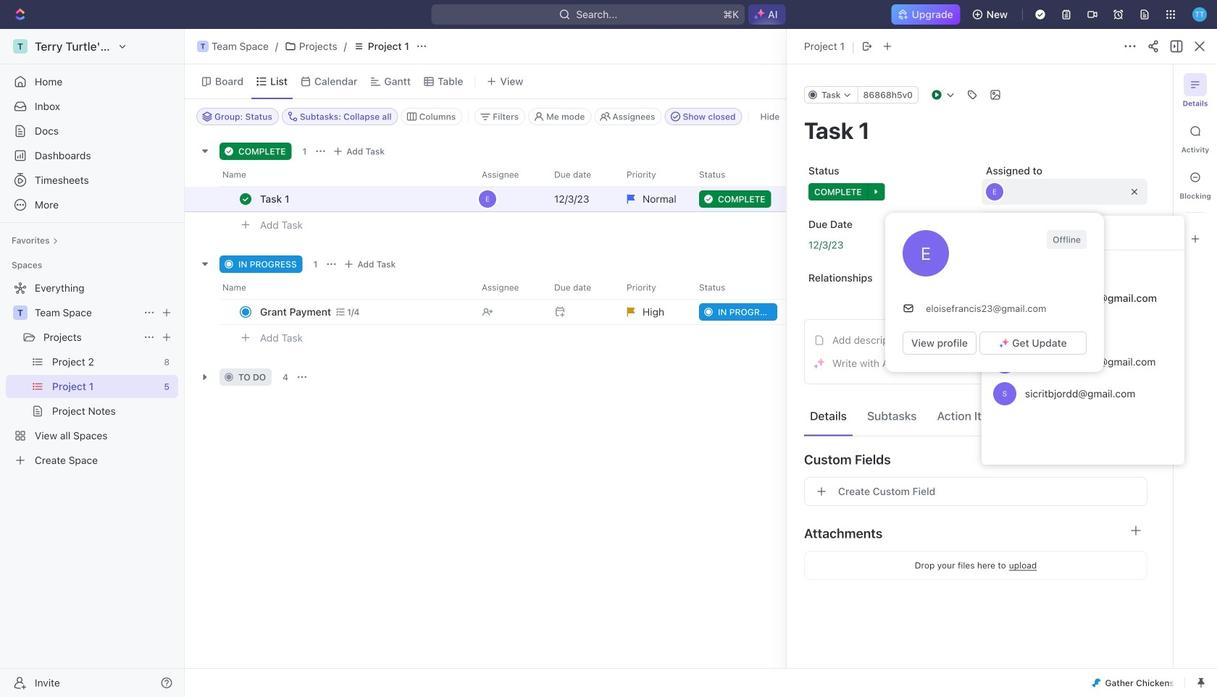 Task type: describe. For each thing, give the bounding box(es) containing it.
0 vertical spatial team space, , element
[[197, 41, 209, 52]]

sidebar navigation
[[0, 29, 185, 698]]

team space, , element inside tree
[[13, 306, 28, 320]]

drumstick bite image
[[1092, 679, 1101, 688]]



Task type: vqa. For each thing, say whether or not it's contained in the screenshot.
Team Space, , element inside the tree
yes



Task type: locate. For each thing, give the bounding box(es) containing it.
task sidebar navigation tab list
[[1180, 73, 1211, 251]]

0 horizontal spatial team space, , element
[[13, 306, 28, 320]]

Edit task name text field
[[804, 117, 1148, 144]]

1 horizontal spatial team space, , element
[[197, 41, 209, 52]]

1 vertical spatial team space, , element
[[13, 306, 28, 320]]

Search... text field
[[982, 216, 1185, 251]]

team space, , element
[[197, 41, 209, 52], [13, 306, 28, 320]]

tree inside sidebar 'navigation'
[[6, 277, 178, 472]]

tree
[[6, 277, 178, 472]]

Search tasks... text field
[[1064, 106, 1209, 128]]



